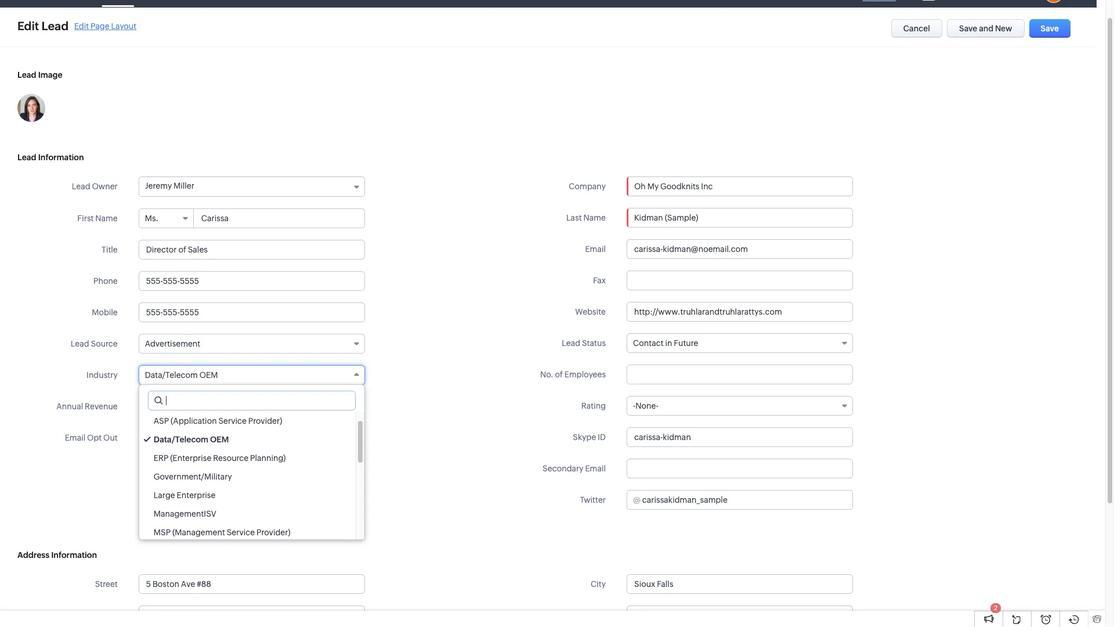Task type: describe. For each thing, give the bounding box(es) containing it.
save for save and new
[[960, 24, 978, 33]]

employees
[[565, 370, 606, 379]]

oem inside data/telecom oem option
[[210, 435, 229, 444]]

data/telecom oem inside field
[[145, 370, 218, 380]]

address
[[17, 550, 49, 560]]

large enterprise option
[[139, 486, 356, 505]]

government/military option
[[139, 467, 356, 486]]

(application
[[171, 416, 217, 426]]

mobile
[[92, 308, 118, 317]]

-none-
[[633, 401, 659, 410]]

contact in future
[[633, 338, 699, 348]]

marketplace element
[[991, 0, 1015, 7]]

provider) for asp (application service provider)
[[248, 416, 282, 426]]

first name
[[77, 214, 118, 223]]

erp
[[154, 453, 169, 463]]

-None- field
[[627, 396, 853, 416]]

last name
[[567, 213, 606, 222]]

image
[[38, 70, 63, 80]]

address information
[[17, 550, 97, 560]]

cancel button
[[892, 19, 943, 38]]

data/telecom inside data/telecom oem field
[[145, 370, 198, 380]]

miller
[[174, 181, 194, 190]]

managementisv option
[[139, 505, 356, 523]]

street
[[95, 579, 118, 589]]

website
[[575, 307, 606, 316]]

save and new
[[960, 24, 1013, 33]]

save and new button
[[948, 19, 1025, 38]]

fax
[[593, 276, 606, 285]]

lead information
[[17, 153, 84, 162]]

msp (management service provider) option
[[139, 523, 356, 542]]

advertisement
[[145, 339, 200, 348]]

status
[[582, 338, 606, 348]]

lead for lead information
[[17, 153, 36, 162]]

ms.
[[145, 214, 159, 223]]

and
[[980, 24, 994, 33]]

data/telecom oem option
[[139, 430, 356, 449]]

2 vertical spatial email
[[585, 464, 606, 473]]

data/telecom oem inside option
[[154, 435, 229, 444]]

create menu element
[[915, 0, 943, 7]]

company
[[569, 182, 606, 191]]

secondary
[[543, 464, 584, 473]]

source
[[91, 339, 118, 348]]

list box containing asp (application service provider)
[[139, 412, 364, 542]]

enterprise
[[177, 491, 216, 500]]

resource
[[213, 453, 249, 463]]

-
[[633, 401, 636, 410]]

phone
[[94, 276, 118, 286]]

none-
[[636, 401, 659, 410]]

asp (application service provider)
[[154, 416, 282, 426]]

erp (enterprise resource planning)
[[154, 453, 286, 463]]

asp
[[154, 416, 169, 426]]

profile image
[[1038, 0, 1071, 7]]

managementisv
[[154, 509, 216, 518]]

lead status
[[562, 338, 606, 348]]

name for first name
[[95, 214, 118, 223]]

industry
[[87, 370, 118, 380]]

Contact in Future field
[[627, 333, 853, 353]]

lead left page
[[42, 19, 69, 33]]

annual revenue
[[56, 402, 118, 411]]

lead for lead source
[[71, 339, 89, 348]]

Advertisement field
[[139, 334, 365, 354]]

layout
[[111, 21, 137, 30]]

page
[[91, 21, 109, 30]]

information for lead information
[[38, 153, 84, 162]]

new
[[996, 24, 1013, 33]]

contact
[[633, 338, 664, 348]]

edit lead edit page layout
[[17, 19, 137, 33]]



Task type: locate. For each thing, give the bounding box(es) containing it.
data/telecom oem up (enterprise
[[154, 435, 229, 444]]

save left and
[[960, 24, 978, 33]]

rating
[[582, 401, 606, 410]]

0 vertical spatial email
[[585, 244, 606, 254]]

jeremy miller
[[145, 181, 194, 190]]

asp (application service provider) option
[[139, 412, 356, 430]]

2
[[994, 604, 998, 611]]

skype id
[[573, 433, 606, 442]]

msp (management service provider)
[[154, 528, 291, 537]]

data/telecom
[[145, 370, 198, 380], [154, 435, 208, 444]]

lead for lead image
[[17, 70, 36, 80]]

revenue
[[85, 402, 118, 411]]

save down profile image
[[1041, 24, 1060, 33]]

large enterprise
[[154, 491, 216, 500]]

edit page layout link
[[74, 21, 137, 30]]

data/telecom up (enterprise
[[154, 435, 208, 444]]

service for (management
[[227, 528, 255, 537]]

email up twitter
[[585, 464, 606, 473]]

(management
[[172, 528, 225, 537]]

data/telecom down advertisement
[[145, 370, 198, 380]]

email opt out
[[65, 433, 118, 442]]

1 horizontal spatial save
[[1041, 24, 1060, 33]]

1 vertical spatial information
[[51, 550, 97, 560]]

provider) inside asp (application service provider) option
[[248, 416, 282, 426]]

service inside option
[[219, 416, 247, 426]]

0 horizontal spatial name
[[95, 214, 118, 223]]

provider) for msp (management service provider)
[[257, 528, 291, 537]]

name
[[584, 213, 606, 222], [95, 214, 118, 223]]

no.
[[540, 370, 554, 379]]

information for address information
[[51, 550, 97, 560]]

owner
[[92, 182, 118, 191]]

future
[[674, 338, 699, 348]]

lead left status at bottom right
[[562, 338, 581, 348]]

Data/Telecom OEM field
[[139, 365, 365, 385]]

title
[[102, 245, 118, 254]]

secondary email
[[543, 464, 606, 473]]

in
[[666, 338, 673, 348]]

oem up the asp (application service provider)
[[200, 370, 218, 380]]

lead left image
[[17, 70, 36, 80]]

provider) inside msp (management service provider) option
[[257, 528, 291, 537]]

name right last
[[584, 213, 606, 222]]

0 horizontal spatial save
[[960, 24, 978, 33]]

email for email opt out
[[65, 433, 86, 442]]

1 vertical spatial data/telecom oem
[[154, 435, 229, 444]]

email left opt
[[65, 433, 86, 442]]

service down managementisv option
[[227, 528, 255, 537]]

oem inside data/telecom oem field
[[200, 370, 218, 380]]

email for email
[[585, 244, 606, 254]]

data/telecom oem
[[145, 370, 218, 380], [154, 435, 229, 444]]

email
[[585, 244, 606, 254], [65, 433, 86, 442], [585, 464, 606, 473]]

1 vertical spatial data/telecom
[[154, 435, 208, 444]]

0 vertical spatial provider)
[[248, 416, 282, 426]]

list box
[[139, 412, 364, 542]]

None text field
[[627, 302, 853, 322], [139, 302, 365, 322], [627, 365, 853, 384], [148, 391, 355, 410], [627, 427, 853, 447], [627, 459, 853, 478], [643, 491, 853, 509], [139, 574, 365, 594], [627, 606, 853, 625], [627, 302, 853, 322], [139, 302, 365, 322], [627, 365, 853, 384], [148, 391, 355, 410], [627, 427, 853, 447], [627, 459, 853, 478], [643, 491, 853, 509], [139, 574, 365, 594], [627, 606, 853, 625]]

1 vertical spatial email
[[65, 433, 86, 442]]

0 horizontal spatial edit
[[17, 19, 39, 33]]

Ms. field
[[139, 209, 194, 228]]

1 horizontal spatial edit
[[74, 21, 89, 30]]

name right first
[[95, 214, 118, 223]]

jeremy
[[145, 181, 172, 190]]

lead left owner
[[72, 182, 90, 191]]

data/telecom oem down advertisement
[[145, 370, 218, 380]]

provider)
[[248, 416, 282, 426], [257, 528, 291, 537]]

(enterprise
[[170, 453, 212, 463]]

1 vertical spatial provider)
[[257, 528, 291, 537]]

opt
[[87, 433, 102, 442]]

save for save
[[1041, 24, 1060, 33]]

data/telecom inside data/telecom oem option
[[154, 435, 208, 444]]

2 save from the left
[[1041, 24, 1060, 33]]

edit left page
[[74, 21, 89, 30]]

0 vertical spatial information
[[38, 153, 84, 162]]

provider) down managementisv option
[[257, 528, 291, 537]]

1 vertical spatial service
[[227, 528, 255, 537]]

cancel
[[904, 24, 931, 33]]

no. of employees
[[540, 370, 606, 379]]

None field
[[628, 177, 853, 196]]

save
[[960, 24, 978, 33], [1041, 24, 1060, 33]]

0 vertical spatial data/telecom
[[145, 370, 198, 380]]

edit
[[17, 19, 39, 33], [74, 21, 89, 30]]

@
[[633, 495, 641, 505]]

name for last name
[[584, 213, 606, 222]]

lead left source
[[71, 339, 89, 348]]

email up fax
[[585, 244, 606, 254]]

service for (application
[[219, 416, 247, 426]]

lead image
[[17, 70, 63, 80]]

lead for lead status
[[562, 338, 581, 348]]

twitter
[[580, 495, 606, 505]]

lead owner
[[72, 182, 118, 191]]

annual
[[56, 402, 83, 411]]

0 vertical spatial data/telecom oem
[[145, 370, 218, 380]]

1 save from the left
[[960, 24, 978, 33]]

lead for lead owner
[[72, 182, 90, 191]]

oem up erp (enterprise resource planning)
[[210, 435, 229, 444]]

skype
[[573, 433, 596, 442]]

search element
[[943, 0, 967, 8]]

provider) up data/telecom oem option
[[248, 416, 282, 426]]

edit up lead image
[[17, 19, 39, 33]]

lead
[[42, 19, 69, 33], [17, 70, 36, 80], [17, 153, 36, 162], [72, 182, 90, 191], [562, 338, 581, 348], [71, 339, 89, 348]]

city
[[591, 579, 606, 589]]

0 vertical spatial oem
[[200, 370, 218, 380]]

out
[[103, 433, 118, 442]]

service
[[219, 416, 247, 426], [227, 528, 255, 537]]

government/military
[[154, 472, 232, 481]]

save button
[[1030, 19, 1071, 38]]

service inside option
[[227, 528, 255, 537]]

1 vertical spatial oem
[[210, 435, 229, 444]]

msp
[[154, 528, 171, 537]]

first
[[77, 214, 94, 223]]

lead source
[[71, 339, 118, 348]]

erp (enterprise resource planning) option
[[139, 449, 356, 467]]

id
[[598, 433, 606, 442]]

oem
[[200, 370, 218, 380], [210, 435, 229, 444]]

None text field
[[628, 177, 853, 196], [627, 208, 853, 228], [194, 209, 364, 228], [627, 239, 853, 259], [139, 240, 365, 260], [627, 271, 853, 290], [139, 271, 365, 291], [152, 397, 364, 416], [627, 574, 853, 594], [139, 606, 365, 625], [628, 177, 853, 196], [627, 208, 853, 228], [194, 209, 364, 228], [627, 239, 853, 259], [139, 240, 365, 260], [627, 271, 853, 290], [139, 271, 365, 291], [152, 397, 364, 416], [627, 574, 853, 594], [139, 606, 365, 625]]

service up data/telecom oem option
[[219, 416, 247, 426]]

lead down image at the top
[[17, 153, 36, 162]]

setup element
[[1015, 0, 1038, 8]]

large
[[154, 491, 175, 500]]

image image
[[17, 94, 45, 122]]

information up 'lead owner'
[[38, 153, 84, 162]]

edit inside edit lead edit page layout
[[74, 21, 89, 30]]

last
[[567, 213, 582, 222]]

0 vertical spatial service
[[219, 416, 247, 426]]

of
[[555, 370, 563, 379]]

1 horizontal spatial name
[[584, 213, 606, 222]]

information
[[38, 153, 84, 162], [51, 550, 97, 560]]

information right address
[[51, 550, 97, 560]]

planning)
[[250, 453, 286, 463]]



Task type: vqa. For each thing, say whether or not it's contained in the screenshot.
Government/Military
yes



